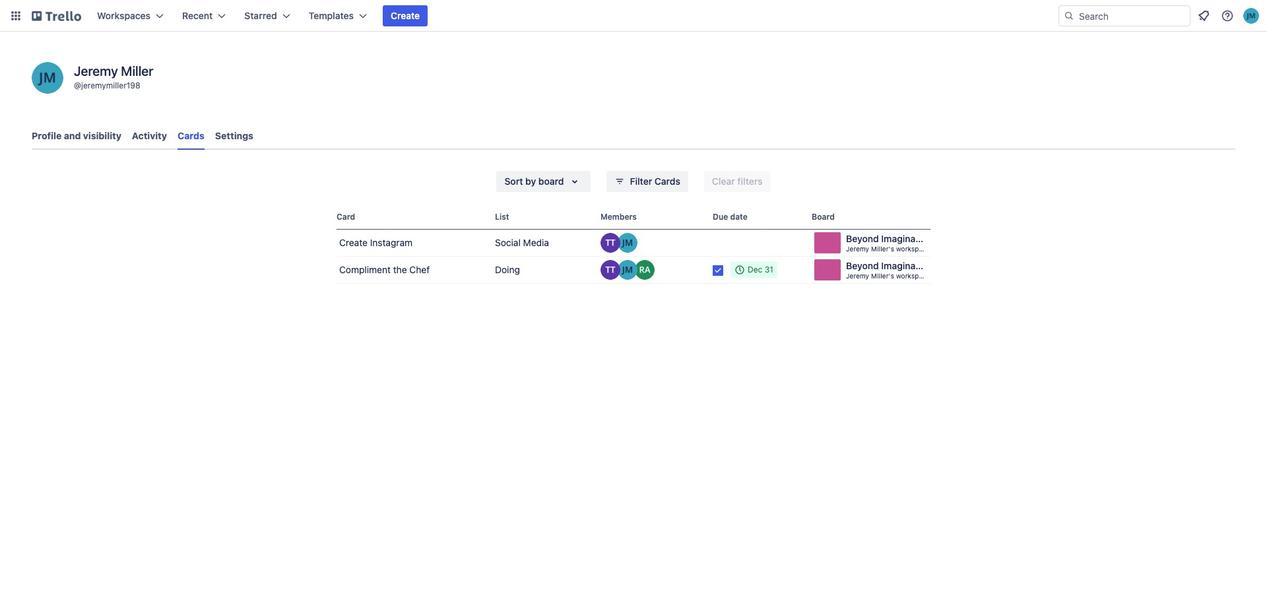 Task type: describe. For each thing, give the bounding box(es) containing it.
the
[[393, 264, 407, 275]]

2 imagination from the top
[[881, 260, 932, 271]]

@
[[74, 81, 81, 90]]

starred button
[[236, 5, 298, 26]]

1 vertical spatial jeremy miller (jeremymiller198) image
[[618, 260, 638, 280]]

filter cards
[[630, 176, 680, 187]]

visibility
[[83, 130, 121, 141]]

clear
[[712, 176, 735, 187]]

board
[[538, 176, 564, 187]]

recent
[[182, 10, 213, 21]]

miller
[[121, 63, 153, 79]]

terry turtle (terryturtle) image
[[601, 233, 620, 253]]

by
[[525, 176, 536, 187]]

social
[[495, 237, 521, 248]]

board
[[812, 212, 835, 222]]

workspaces
[[97, 10, 151, 21]]

search image
[[1064, 11, 1074, 21]]

ruby anderson (rubyanderson7) image
[[635, 260, 655, 280]]

open information menu image
[[1221, 9, 1234, 22]]

2 miller's from the top
[[871, 272, 894, 280]]

chef
[[409, 264, 430, 275]]

back to home image
[[32, 5, 81, 26]]

social media
[[495, 237, 549, 248]]

1 miller's from the top
[[871, 245, 894, 253]]

templates
[[309, 10, 354, 21]]

settings
[[215, 130, 253, 141]]

doing
[[495, 264, 520, 275]]

clear filters
[[712, 176, 763, 187]]

dec
[[748, 265, 762, 275]]

instagram
[[370, 237, 413, 248]]

2 workspace from the top
[[896, 272, 930, 280]]

2 beyond imagination jeremy miller's workspace from the top
[[846, 260, 932, 280]]

clear filters button
[[704, 171, 771, 192]]

1 vertical spatial jeremy
[[846, 245, 869, 253]]

2 beyond from the top
[[846, 260, 879, 271]]

0 notifications image
[[1196, 8, 1212, 24]]

switch to… image
[[9, 9, 22, 22]]

due date
[[713, 212, 748, 222]]

jeremymiller198
[[81, 81, 140, 90]]

create for create instagram
[[339, 237, 368, 248]]

members
[[601, 212, 637, 222]]

1 beyond imagination jeremy miller's workspace from the top
[[846, 233, 932, 253]]

profile and visibility
[[32, 130, 121, 141]]

media
[[523, 237, 549, 248]]

create button
[[383, 5, 428, 26]]

compliment
[[339, 264, 391, 275]]

terry turtle (terryturtle) image
[[601, 260, 620, 280]]

1 imagination from the top
[[881, 233, 932, 244]]

profile
[[32, 130, 62, 141]]



Task type: vqa. For each thing, say whether or not it's contained in the screenshot.
miller
yes



Task type: locate. For each thing, give the bounding box(es) containing it.
create instagram
[[339, 237, 413, 248]]

2 vertical spatial jeremy
[[846, 272, 869, 280]]

primary element
[[0, 0, 1267, 32]]

1 beyond from the top
[[846, 233, 879, 244]]

create instagram link
[[337, 230, 490, 256]]

card
[[337, 212, 355, 222]]

1 vertical spatial jeremy miller (jeremymiller198) image
[[618, 233, 638, 253]]

1 workspace from the top
[[896, 245, 930, 253]]

1 vertical spatial beyond imagination jeremy miller's workspace
[[846, 260, 932, 280]]

jeremy miller (jeremymiller198) image down terry turtle (terryturtle) icon
[[618, 260, 638, 280]]

beyond imagination jeremy miller's workspace
[[846, 233, 932, 253], [846, 260, 932, 280]]

jeremy
[[74, 63, 118, 79], [846, 245, 869, 253], [846, 272, 869, 280]]

jeremy miller (jeremymiller198) image left @
[[32, 62, 63, 94]]

0 vertical spatial cards
[[178, 130, 204, 141]]

templates button
[[301, 5, 375, 26]]

list
[[495, 212, 509, 222]]

sort
[[505, 176, 523, 187]]

jeremy miller (jeremymiller198) image
[[32, 62, 63, 94], [618, 233, 638, 253]]

1 vertical spatial workspace
[[896, 272, 930, 280]]

0 vertical spatial workspace
[[896, 245, 930, 253]]

0 vertical spatial imagination
[[881, 233, 932, 244]]

filter cards button
[[606, 171, 688, 192]]

jeremy miller (jeremymiller198) image right open information menu icon
[[1243, 8, 1259, 24]]

cards
[[178, 130, 204, 141], [655, 176, 680, 187]]

create inside create button
[[391, 10, 420, 21]]

date
[[730, 212, 748, 222]]

0 vertical spatial beyond
[[846, 233, 879, 244]]

0 horizontal spatial jeremy miller (jeremymiller198) image
[[618, 260, 638, 280]]

jeremy miller @ jeremymiller198
[[74, 63, 153, 90]]

recent button
[[174, 5, 234, 26]]

1 horizontal spatial jeremy miller (jeremymiller198) image
[[618, 233, 638, 253]]

compliment the chef
[[339, 264, 430, 275]]

filters
[[738, 176, 763, 187]]

activity link
[[132, 124, 167, 148]]

cards right activity
[[178, 130, 204, 141]]

0 horizontal spatial create
[[339, 237, 368, 248]]

0 vertical spatial jeremy miller (jeremymiller198) image
[[1243, 8, 1259, 24]]

starred
[[244, 10, 277, 21]]

1 vertical spatial miller's
[[871, 272, 894, 280]]

1 vertical spatial beyond
[[846, 260, 879, 271]]

cards inside filter cards button
[[655, 176, 680, 187]]

cards right filter
[[655, 176, 680, 187]]

activity
[[132, 130, 167, 141]]

0 vertical spatial jeremy
[[74, 63, 118, 79]]

compliment the chef link
[[337, 257, 490, 283]]

0 vertical spatial beyond imagination jeremy miller's workspace
[[846, 233, 932, 253]]

Search field
[[1074, 6, 1190, 26]]

profile and visibility link
[[32, 124, 121, 148]]

sort by board button
[[497, 171, 590, 192]]

create inside create instagram 'link'
[[339, 237, 368, 248]]

dec 31
[[748, 265, 773, 275]]

workspaces button
[[89, 5, 172, 26]]

0 vertical spatial jeremy miller (jeremymiller198) image
[[32, 62, 63, 94]]

settings link
[[215, 124, 253, 148]]

and
[[64, 130, 81, 141]]

create
[[391, 10, 420, 21], [339, 237, 368, 248]]

jeremy miller (jeremymiller198) image down members
[[618, 233, 638, 253]]

0 horizontal spatial cards
[[178, 130, 204, 141]]

imagination
[[881, 233, 932, 244], [881, 260, 932, 271]]

miller's
[[871, 245, 894, 253], [871, 272, 894, 280]]

due
[[713, 212, 728, 222]]

1 vertical spatial imagination
[[881, 260, 932, 271]]

workspace
[[896, 245, 930, 253], [896, 272, 930, 280]]

0 horizontal spatial jeremy miller (jeremymiller198) image
[[32, 62, 63, 94]]

0 vertical spatial miller's
[[871, 245, 894, 253]]

1 vertical spatial create
[[339, 237, 368, 248]]

cards link
[[178, 124, 204, 150]]

jeremy inside the jeremy miller @ jeremymiller198
[[74, 63, 118, 79]]

31
[[765, 265, 773, 275]]

create for create
[[391, 10, 420, 21]]

1 horizontal spatial create
[[391, 10, 420, 21]]

0 vertical spatial create
[[391, 10, 420, 21]]

jeremy miller (jeremymiller198) image
[[1243, 8, 1259, 24], [618, 260, 638, 280]]

1 vertical spatial cards
[[655, 176, 680, 187]]

filter
[[630, 176, 652, 187]]

beyond
[[846, 233, 879, 244], [846, 260, 879, 271]]

1 horizontal spatial cards
[[655, 176, 680, 187]]

sort by board
[[505, 176, 564, 187]]

1 horizontal spatial jeremy miller (jeremymiller198) image
[[1243, 8, 1259, 24]]



